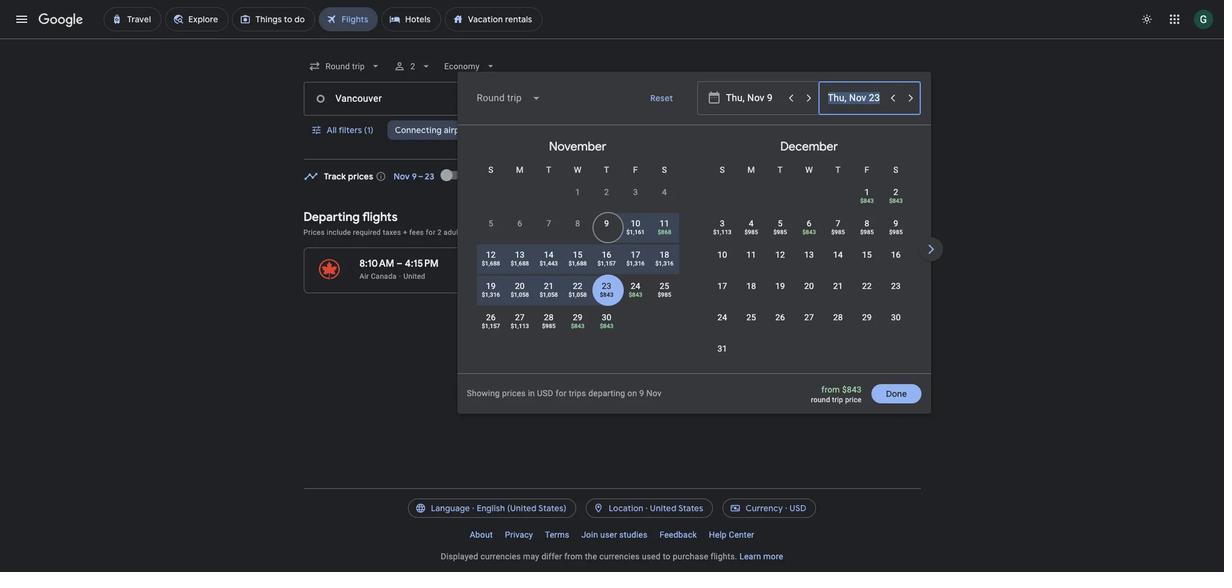 Task type: describe. For each thing, give the bounding box(es) containing it.
$985 for 5
[[774, 229, 787, 236]]

$985 for 4
[[745, 229, 758, 236]]

2 button
[[389, 52, 437, 81]]

fees
[[409, 228, 424, 237]]

0 horizontal spatial may
[[523, 552, 539, 562]]

stops button
[[501, 121, 552, 140]]

19 $1,316
[[482, 282, 500, 298]]

24 button
[[708, 312, 737, 341]]

, 1058 us dollars element for 22
[[569, 292, 587, 298]]

about link
[[464, 526, 499, 545]]

5 for 5 hr 5 min yvr – ewr
[[539, 258, 544, 270]]

20 for 20
[[804, 282, 814, 291]]

1 horizontal spatial usd
[[790, 503, 807, 514]]

3 $1,113
[[713, 219, 732, 236]]

$1,058 for 21
[[540, 292, 558, 298]]

$843 for 29
[[571, 323, 585, 330]]

mon, nov 6 element
[[518, 218, 522, 230]]

row containing 5
[[477, 212, 679, 247]]

Arrival time: 4:15 PM. text field
[[405, 258, 439, 270]]

$1,316 for 19
[[482, 292, 500, 298]]

$985 for 8
[[860, 229, 874, 236]]

row containing 3
[[708, 212, 911, 247]]

28 for 28
[[833, 313, 843, 323]]

flights
[[362, 210, 398, 225]]

$985 for 28
[[542, 323, 556, 330]]

trip
[[832, 396, 843, 405]]

27 for 27 $1,113
[[515, 313, 525, 323]]

28 for 28 $985
[[544, 313, 554, 323]]

6 for 6
[[518, 219, 522, 228]]

help center link
[[703, 526, 760, 545]]

5 hr 5 min yvr – ewr
[[539, 258, 582, 281]]

, 985 us dollars element for 8
[[860, 229, 874, 236]]

duration button
[[852, 121, 915, 140]]

, 985 us dollars element for 4
[[745, 229, 758, 236]]

language
[[431, 503, 470, 514]]

19 button
[[766, 280, 795, 309]]

12 for 12
[[776, 250, 785, 260]]

mon, dec 18 element
[[747, 280, 756, 292]]

, 1316 us dollars element for 17
[[626, 260, 645, 267]]

fri, nov 24 element
[[631, 280, 641, 292]]

14 for 14
[[833, 250, 843, 260]]

1 t from the left
[[546, 165, 551, 175]]

passenger
[[612, 228, 647, 237]]

$868
[[658, 229, 671, 236]]

about
[[470, 531, 493, 540]]

6 button
[[505, 218, 534, 247]]

sort
[[870, 227, 887, 238]]

thu, nov 9, departure date. element
[[604, 218, 609, 230]]

filters
[[338, 125, 362, 136]]

0 horizontal spatial usd
[[537, 389, 554, 398]]

wed, nov 29 element
[[573, 312, 583, 324]]

, 1161 us dollars element
[[626, 229, 645, 236]]

$1,316 for 17
[[626, 260, 645, 267]]

1 vertical spatial nov
[[647, 389, 662, 398]]

may apply. passenger assistance
[[572, 228, 686, 237]]

2 $843
[[889, 187, 903, 204]]

tue, dec 19 element
[[776, 280, 785, 292]]

tue, dec 12 element
[[776, 249, 785, 261]]

25 for 25
[[747, 313, 756, 323]]

7 button
[[534, 218, 563, 247]]

, 1316 us dollars element for 19
[[482, 292, 500, 298]]

9 for 9 $985
[[894, 219, 899, 228]]

$843 for 30
[[600, 323, 614, 330]]

, 843 us dollars element for 30
[[600, 323, 614, 330]]

29 for 29
[[862, 313, 872, 323]]

find the best price region
[[304, 161, 921, 201]]

9 button
[[592, 218, 621, 247]]

4 t from the left
[[836, 165, 841, 175]]

– inside 5 hr 5 min yvr – ewr
[[553, 272, 558, 281]]

grid containing november
[[462, 130, 1157, 381]]

sun, dec 24 element
[[718, 312, 727, 324]]

connecting airports button
[[388, 116, 496, 145]]

15 for 15 $1,688
[[573, 250, 583, 260]]

fri, dec 29 element
[[862, 312, 872, 324]]

departing flights
[[304, 210, 398, 225]]

2 inside button
[[604, 187, 609, 197]]

price
[[678, 125, 699, 136]]

main menu image
[[14, 12, 29, 27]]

emissions
[[788, 125, 827, 136]]

29 button
[[853, 312, 882, 341]]

28 $985
[[542, 313, 556, 330]]

sat, dec 9 element
[[894, 218, 899, 230]]

10 button
[[708, 249, 737, 278]]

m for december
[[748, 165, 755, 175]]

help center
[[709, 531, 754, 540]]

2 inside departing flights main content
[[438, 228, 442, 237]]

10 $1,161
[[626, 219, 645, 236]]

30 $843
[[600, 313, 614, 330]]

, 843 us dollars element for 24
[[629, 292, 643, 298]]

18 for 18
[[747, 282, 756, 291]]

united for united
[[404, 272, 425, 281]]

24 $843
[[629, 282, 643, 298]]

fri, dec 1 element
[[865, 186, 870, 198]]

mon, nov 20 element
[[515, 280, 525, 292]]

fri, dec 8 element
[[865, 218, 870, 230]]

row containing 24
[[708, 306, 911, 341]]

26 button
[[766, 312, 795, 341]]

(united
[[507, 503, 537, 514]]

flights.
[[711, 552, 737, 562]]

airlines
[[564, 125, 594, 136]]

purchase
[[673, 552, 709, 562]]

$843 inside departing flights main content
[[850, 258, 872, 270]]

prices for track
[[348, 171, 373, 182]]

trips
[[569, 389, 586, 398]]

13 for 13 $1,688
[[515, 250, 525, 260]]

ewr
[[558, 272, 573, 281]]

26 $1,157
[[482, 313, 500, 330]]

showing prices in usd for trips departing on 9 nov
[[467, 389, 662, 398]]

optional charges and
[[469, 228, 543, 237]]

track prices
[[324, 171, 373, 182]]

17 $1,316
[[626, 250, 645, 267]]

wed, dec 13 element
[[804, 249, 814, 261]]

5 for 5
[[489, 219, 493, 228]]

displayed
[[441, 552, 478, 562]]

29 $843
[[571, 313, 585, 330]]

+
[[403, 228, 407, 237]]

mon, dec 11 element
[[747, 249, 756, 261]]

20 for 20 $1,058
[[515, 282, 525, 291]]

26 for 26
[[776, 313, 785, 323]]

$1,058 for 20
[[511, 292, 529, 298]]

5 $985
[[774, 219, 787, 236]]

and
[[528, 228, 541, 237]]

nonstop flight. element
[[617, 258, 655, 272]]

nov 9 – 23
[[394, 171, 434, 182]]

departing
[[588, 389, 625, 398]]

for inside departing flights main content
[[426, 228, 436, 237]]

23 $843
[[600, 282, 614, 298]]

learn more about tracked prices image
[[376, 171, 387, 182]]

1 for 1 $843
[[865, 187, 870, 197]]

$985 for 25
[[658, 292, 671, 298]]

, 1157 us dollars element for 26
[[482, 323, 500, 330]]

wed, dec 27 element
[[804, 312, 814, 324]]

price
[[845, 396, 862, 405]]

24 for 24
[[718, 313, 727, 323]]

charges
[[499, 228, 526, 237]]

25 $985
[[658, 282, 671, 298]]

learn
[[740, 552, 761, 562]]

nonstop
[[617, 258, 655, 270]]

tue, nov 7 element
[[546, 218, 551, 230]]

22 for 22
[[862, 282, 872, 291]]

to
[[663, 552, 671, 562]]

27 button
[[795, 312, 824, 341]]

wed, dec 6 element
[[807, 218, 812, 230]]

, 985 us dollars element for 25
[[658, 292, 671, 298]]

row containing 17
[[708, 275, 911, 309]]

31
[[718, 344, 727, 354]]

by:
[[889, 227, 902, 238]]

20 button
[[795, 280, 824, 309]]

from inside the "from $843 round trip price"
[[822, 385, 840, 395]]

8:10 am
[[360, 258, 394, 270]]

503 kg co
[[702, 258, 749, 270]]

mon, dec 25 element
[[747, 312, 756, 324]]

31 button
[[708, 343, 737, 372]]

Departure text field
[[726, 83, 781, 115]]

sun, dec 10 element
[[718, 249, 727, 261]]

row containing 19
[[477, 275, 679, 309]]

4:15 pm
[[405, 258, 439, 270]]

15 $1,688
[[569, 250, 587, 267]]

$1,113 for 27
[[511, 323, 529, 330]]

6 for 6 $843
[[807, 219, 812, 228]]

fri, nov 10 element
[[631, 218, 641, 230]]

0 horizontal spatial –
[[397, 258, 403, 270]]

13 for 13
[[804, 250, 814, 260]]

next image
[[917, 235, 946, 264]]

28 button
[[824, 312, 853, 341]]

$843 for 1
[[860, 198, 874, 204]]

tue, nov 14 element
[[544, 249, 554, 261]]

sat, dec 23 element
[[891, 280, 901, 292]]

adults.
[[444, 228, 467, 237]]

15 for 15
[[862, 250, 872, 260]]

more
[[764, 552, 784, 562]]

21 for 21 $1,058
[[544, 282, 554, 291]]

29 for 29 $843
[[573, 313, 583, 323]]

0 horizontal spatial from
[[564, 552, 583, 562]]

may inside departing flights main content
[[574, 228, 588, 237]]

, 985 us dollars element for 9
[[889, 229, 903, 236]]

m for november
[[516, 165, 524, 175]]

7 for 7
[[546, 219, 551, 228]]

none search field containing november
[[304, 52, 1157, 414]]

prices for showing
[[502, 389, 526, 398]]

8 button
[[563, 218, 592, 247]]

connecting
[[395, 125, 442, 136]]

states)
[[539, 503, 567, 514]]

$1,316 for 18
[[655, 260, 674, 267]]

feedback
[[660, 531, 697, 540]]

wed, nov 1 element
[[575, 186, 580, 198]]



Task type: locate. For each thing, give the bounding box(es) containing it.
sun, nov 5 element
[[489, 218, 493, 230]]

1 horizontal spatial 12
[[776, 250, 785, 260]]

1 horizontal spatial 21
[[833, 282, 843, 291]]

30 for 30 $843
[[602, 313, 612, 323]]

1 vertical spatial 10
[[718, 250, 727, 260]]

for right the fees
[[426, 228, 436, 237]]

1 , 1058 us dollars element from the left
[[511, 292, 529, 298]]

connecting airports
[[395, 125, 476, 136]]

11 inside button
[[747, 250, 756, 260]]

join
[[582, 531, 598, 540]]

, 1688 us dollars element for 15
[[569, 260, 587, 267]]

22
[[573, 282, 583, 291], [862, 282, 872, 291]]

2 28 from the left
[[833, 313, 843, 323]]

1 horizontal spatial 23
[[891, 282, 901, 291]]

0 vertical spatial nov
[[394, 171, 410, 182]]

row containing 26
[[477, 306, 621, 341]]

1 m from the left
[[516, 165, 524, 175]]

10 inside 10 $1,161
[[631, 219, 641, 228]]

wed, dec 20 element
[[804, 280, 814, 292]]

thu, dec 7 element
[[836, 218, 841, 230]]

24 for 24 $843
[[631, 282, 641, 291]]

s up sat, nov 4 element
[[662, 165, 667, 175]]

tue, nov 21 element
[[544, 280, 554, 292]]

2 21 from the left
[[833, 282, 843, 291]]

1 1 from the left
[[575, 187, 580, 197]]

14 $1,443
[[540, 250, 558, 267]]

$843
[[860, 198, 874, 204], [889, 198, 903, 204], [802, 229, 816, 236], [850, 258, 872, 270], [600, 292, 614, 298], [629, 292, 643, 298], [571, 323, 585, 330], [600, 323, 614, 330], [842, 385, 862, 395]]

22 inside 22 $1,058
[[573, 282, 583, 291]]

0 vertical spatial $1,113
[[713, 229, 732, 236]]

tue, dec 5 element
[[778, 218, 783, 230]]

22 $1,058
[[569, 282, 587, 298]]

1 vertical spatial from
[[564, 552, 583, 562]]

bags button
[[619, 121, 666, 140]]

, 843 us dollars element up fri, dec 8 "element"
[[860, 198, 874, 204]]

None text field
[[304, 82, 493, 116]]

13 down 6 $843
[[804, 250, 814, 260]]

1 w from the left
[[574, 165, 582, 175]]

25 inside button
[[747, 313, 756, 323]]

8 left sort
[[865, 219, 870, 228]]

21
[[544, 282, 554, 291], [833, 282, 843, 291]]

sat, dec 16 element
[[891, 249, 901, 261]]

1 horizontal spatial 18
[[747, 282, 756, 291]]

0 horizontal spatial 4
[[662, 187, 667, 197]]

7 for 7 $985
[[836, 219, 841, 228]]

1 20 from the left
[[515, 282, 525, 291]]

$843 for 23
[[600, 292, 614, 298]]

w inside november row group
[[574, 165, 582, 175]]

0 vertical spatial 11
[[660, 219, 669, 228]]

hr
[[547, 258, 556, 270]]

done
[[886, 389, 907, 400]]

18 down 11 button at the top of the page
[[747, 282, 756, 291]]

12 down 5 button
[[486, 250, 496, 260]]

f inside november row group
[[633, 165, 638, 175]]

2 19 from the left
[[776, 282, 785, 291]]

1 7 from the left
[[546, 219, 551, 228]]

, 985 us dollars element for 5
[[774, 229, 787, 236]]

, 1316 us dollars element for 18
[[655, 260, 674, 267]]

0 horizontal spatial 20
[[515, 282, 525, 291]]

december row group
[[694, 130, 925, 372]]

1 inside the 1 $843
[[865, 187, 870, 197]]

1 horizontal spatial 4
[[749, 219, 754, 228]]

from up trip
[[822, 385, 840, 395]]

1 horizontal spatial , 1688 us dollars element
[[511, 260, 529, 267]]

1 currencies from the left
[[481, 552, 521, 562]]

30 button
[[882, 312, 911, 341]]

, 1157 us dollars element up thu, nov 23, return date. element
[[598, 260, 616, 267]]

united left states
[[650, 503, 677, 514]]

$843 right 28 $985
[[571, 323, 585, 330]]

1 horizontal spatial 27
[[804, 313, 814, 323]]

26 inside button
[[776, 313, 785, 323]]

Departure time: 8:10 AM. text field
[[360, 258, 394, 270]]

english
[[477, 503, 505, 514]]

6 inside 6 $843
[[807, 219, 812, 228]]

22 button
[[853, 280, 882, 309]]

7
[[546, 219, 551, 228], [836, 219, 841, 228]]

28
[[544, 313, 554, 323], [833, 313, 843, 323]]

5 right mon, dec 4 "element"
[[778, 219, 783, 228]]

1 horizontal spatial w
[[806, 165, 813, 175]]

$1,113 up sun, dec 10 "element"
[[713, 229, 732, 236]]

1
[[575, 187, 580, 197], [865, 187, 870, 197]]

fri, nov 17 element
[[631, 249, 641, 261]]

1 horizontal spatial , 1058 us dollars element
[[540, 292, 558, 298]]

22 down "ewr"
[[573, 282, 583, 291]]

30 inside button
[[891, 313, 901, 323]]

air canada
[[360, 272, 397, 281]]

12 for 12 $1,688
[[486, 250, 496, 260]]

5 inside button
[[489, 219, 493, 228]]

2 s from the left
[[662, 165, 667, 175]]

0 horizontal spatial 9
[[604, 219, 609, 228]]

7 inside 7 $985
[[836, 219, 841, 228]]

0 horizontal spatial currencies
[[481, 552, 521, 562]]

s down clear connecting airports image on the top of the page
[[488, 165, 494, 175]]

1 horizontal spatial 25
[[747, 313, 756, 323]]

24 inside button
[[718, 313, 727, 323]]

2 , 1058 us dollars element from the left
[[540, 292, 558, 298]]

19 for 19
[[776, 282, 785, 291]]

20 inside button
[[804, 282, 814, 291]]

$843 right 29 $843
[[600, 323, 614, 330]]

1 horizontal spatial , 1157 us dollars element
[[598, 260, 616, 267]]

tue, dec 26 element
[[776, 312, 785, 324]]

8 for 8
[[575, 219, 580, 228]]

$843 for 24
[[629, 292, 643, 298]]

1 horizontal spatial 10
[[718, 250, 727, 260]]

16 inside button
[[891, 250, 901, 260]]

14 for 14 $1,443
[[544, 250, 554, 260]]

from left the
[[564, 552, 583, 562]]

2 t from the left
[[604, 165, 609, 175]]

19 down 12 button on the right of page
[[776, 282, 785, 291]]

4 right fri, nov 3 element
[[662, 187, 667, 197]]

18
[[660, 250, 669, 260], [747, 282, 756, 291]]

sat, nov 18 element
[[660, 249, 669, 261]]

all
[[326, 125, 337, 136]]

22 down 15 'button'
[[862, 282, 872, 291]]

1 $1,688 from the left
[[482, 260, 500, 267]]

14 inside "14 $1,443"
[[544, 250, 554, 260]]

1 28 from the left
[[544, 313, 554, 323]]

m inside row group
[[516, 165, 524, 175]]

23 down '16 $1,157'
[[602, 282, 612, 291]]

1 horizontal spatial –
[[553, 272, 558, 281]]

$1,316 up the sat, nov 25 element
[[655, 260, 674, 267]]

3 , 1688 us dollars element from the left
[[569, 260, 587, 267]]

20 inside 20 $1,058
[[515, 282, 525, 291]]

, 843 us dollars element
[[860, 198, 874, 204], [889, 198, 903, 204], [802, 229, 816, 236], [600, 292, 614, 298], [629, 292, 643, 298], [571, 323, 585, 330], [600, 323, 614, 330]]

2 16 from the left
[[891, 250, 901, 260]]

1 f from the left
[[633, 165, 638, 175]]

$843 for 6
[[802, 229, 816, 236]]

1 horizontal spatial 3
[[720, 219, 725, 228]]

11 inside 11 $868
[[660, 219, 669, 228]]

, 1058 us dollars element up mon, nov 27 element
[[511, 292, 529, 298]]

, 843 us dollars element right 29 $843
[[600, 323, 614, 330]]

16 down by: at top right
[[891, 250, 901, 260]]

sun, nov 19 element
[[486, 280, 496, 292]]

on
[[628, 389, 637, 398]]

21 button
[[824, 280, 853, 309]]

, 985 us dollars element for 7
[[831, 229, 845, 236]]

8 inside "8 $985"
[[865, 219, 870, 228]]

15
[[573, 250, 583, 260], [862, 250, 872, 260]]

$1,316 up fri, nov 24 element
[[626, 260, 645, 267]]

18 inside button
[[747, 282, 756, 291]]

843 US dollars text field
[[850, 258, 872, 270]]

19 for 19 $1,316
[[486, 282, 496, 291]]

clear connecting airports image
[[472, 116, 501, 145]]

1 12 from the left
[[486, 250, 496, 260]]

2 m from the left
[[748, 165, 755, 175]]

kg
[[721, 258, 732, 270]]

2 $1,058 from the left
[[540, 292, 558, 298]]

10 for 10 $1,161
[[631, 219, 641, 228]]

0 horizontal spatial 16
[[602, 250, 612, 260]]

united for united states
[[650, 503, 677, 514]]

0 vertical spatial prices
[[348, 171, 373, 182]]

mon, nov 13 element
[[515, 249, 525, 261]]

apply.
[[590, 228, 610, 237]]

29 inside button
[[862, 313, 872, 323]]

november row group
[[462, 130, 694, 369]]

help
[[709, 531, 727, 540]]

0 vertical spatial usd
[[537, 389, 554, 398]]

1 8 from the left
[[575, 219, 580, 228]]

3 , 1058 us dollars element from the left
[[569, 292, 587, 298]]

10 for 10
[[718, 250, 727, 260]]

9 $985
[[889, 219, 903, 236]]

2 23 from the left
[[891, 282, 901, 291]]

3 s from the left
[[720, 165, 725, 175]]

$843 for from
[[842, 385, 862, 395]]

, 1058 us dollars element
[[511, 292, 529, 298], [540, 292, 558, 298], [569, 292, 587, 298]]

3 inside 3 $1,113
[[720, 219, 725, 228]]

4 inside button
[[662, 187, 667, 197]]

$1,688 for 13
[[511, 260, 529, 267]]

m down times popup button
[[748, 165, 755, 175]]

, 1316 us dollars element up sun, nov 26 element
[[482, 292, 500, 298]]

6 inside button
[[518, 219, 522, 228]]

2 20 from the left
[[804, 282, 814, 291]]

17 inside button
[[718, 282, 727, 291]]

m inside "row group"
[[748, 165, 755, 175]]

8 $985
[[860, 219, 874, 236]]

2 6 from the left
[[807, 219, 812, 228]]

2 13 from the left
[[804, 250, 814, 260]]

16 down 9 button
[[602, 250, 612, 260]]

7 right and
[[546, 219, 551, 228]]

, 1113 us dollars element up sun, dec 10 "element"
[[713, 229, 732, 236]]

2 $1,688 from the left
[[511, 260, 529, 267]]

sat, nov 4 element
[[662, 186, 667, 198]]

20 down 13 button
[[804, 282, 814, 291]]

2 button
[[592, 186, 621, 215]]

6 right tue, dec 5 element
[[807, 219, 812, 228]]

14 inside button
[[833, 250, 843, 260]]

$1,161
[[626, 229, 645, 236]]

1 horizontal spatial 30
[[891, 313, 901, 323]]

row containing 10
[[708, 244, 911, 278]]

sun, dec 31 element
[[718, 343, 727, 355]]

sun, dec 3 element
[[720, 218, 725, 230]]

, 868 us dollars element
[[658, 229, 671, 236]]

$843 up thu, nov 30 element
[[600, 292, 614, 298]]

for left trips
[[556, 389, 567, 398]]

0 horizontal spatial m
[[516, 165, 524, 175]]

air
[[360, 272, 369, 281]]

16 for 16
[[891, 250, 901, 260]]

$1,058 up mon, nov 27 element
[[511, 292, 529, 298]]

27 inside 27 $1,113
[[515, 313, 525, 323]]

15 button
[[853, 249, 882, 278]]

19 inside button
[[776, 282, 785, 291]]

2 7 from the left
[[836, 219, 841, 228]]

$843 up "price"
[[842, 385, 862, 395]]

2 14 from the left
[[833, 250, 843, 260]]

$843 up fri, dec 22 element
[[850, 258, 872, 270]]

$1,058
[[511, 292, 529, 298], [540, 292, 558, 298], [569, 292, 587, 298]]

, 1058 us dollars element for 21
[[540, 292, 558, 298]]

, 843 us dollars element up sat, dec 9 element at right top
[[889, 198, 903, 204]]

from $843 round trip price
[[811, 385, 862, 405]]

16 $1,157
[[598, 250, 616, 267]]

, 985 us dollars element
[[745, 229, 758, 236], [774, 229, 787, 236], [831, 229, 845, 236], [860, 229, 874, 236], [889, 229, 903, 236], [658, 292, 671, 298], [542, 323, 556, 330]]

center
[[729, 531, 754, 540]]

2 27 from the left
[[804, 313, 814, 323]]

user
[[600, 531, 617, 540]]

s
[[488, 165, 494, 175], [662, 165, 667, 175], [720, 165, 725, 175], [894, 165, 899, 175]]

2 inside 2 $843
[[894, 187, 899, 197]]

canada
[[371, 272, 397, 281]]

1 14 from the left
[[544, 250, 554, 260]]

0 horizontal spatial 18
[[660, 250, 669, 260]]

in
[[528, 389, 535, 398]]

1 27 from the left
[[515, 313, 525, 323]]

2 15 from the left
[[862, 250, 872, 260]]

23 for 23 $843
[[602, 282, 612, 291]]

1 , 1688 us dollars element from the left
[[482, 260, 500, 267]]

24 down nonstop flight. element
[[631, 282, 641, 291]]

15 inside 'button'
[[862, 250, 872, 260]]

, 1688 us dollars element
[[482, 260, 500, 267], [511, 260, 529, 267], [569, 260, 587, 267]]

9 inside button
[[604, 219, 609, 228]]

english (united states)
[[477, 503, 567, 514]]

0 horizontal spatial 30
[[602, 313, 612, 323]]

14 up the $1,443
[[544, 250, 554, 260]]

1 vertical spatial , 1113 us dollars element
[[511, 323, 529, 330]]

3
[[633, 187, 638, 197], [720, 219, 725, 228]]

20 down the '13 $1,688'
[[515, 282, 525, 291]]

, 1058 us dollars element down "ewr"
[[569, 292, 587, 298]]

privacy
[[505, 531, 533, 540]]

1 left sat, dec 2 element
[[865, 187, 870, 197]]

$1,113 left 28 $985
[[511, 323, 529, 330]]

10 inside button
[[718, 250, 727, 260]]

1 for 1
[[575, 187, 580, 197]]

13 inside button
[[804, 250, 814, 260]]

0 horizontal spatial united
[[404, 272, 425, 281]]

2 horizontal spatial , 1316 us dollars element
[[655, 260, 674, 267]]

– up canada
[[397, 258, 403, 270]]

1 13 from the left
[[515, 250, 525, 260]]

times button
[[724, 121, 776, 140]]

0 horizontal spatial 12
[[486, 250, 496, 260]]

16 for 16 $1,157
[[602, 250, 612, 260]]

2 inside popup button
[[410, 61, 415, 71]]

1 horizontal spatial for
[[556, 389, 567, 398]]

5 right hr
[[558, 258, 564, 270]]

None field
[[304, 55, 386, 77], [439, 55, 501, 77], [467, 84, 550, 113], [304, 55, 386, 77], [439, 55, 501, 77], [467, 84, 550, 113]]

3 t from the left
[[778, 165, 783, 175]]

22 inside 22 "button"
[[862, 282, 872, 291]]

2 1 from the left
[[865, 187, 870, 197]]

23 button
[[882, 280, 911, 309]]

mon, dec 4 element
[[749, 218, 754, 230]]

21 inside button
[[833, 282, 843, 291]]

, 1157 us dollars element for 16
[[598, 260, 616, 267]]

$1,157 up thu, nov 23, return date. element
[[598, 260, 616, 267]]

25
[[660, 282, 669, 291], [747, 313, 756, 323]]

1 vertical spatial prices
[[502, 389, 526, 398]]

6 left and
[[518, 219, 522, 228]]

s down times popup button
[[720, 165, 725, 175]]

tue, nov 28 element
[[544, 312, 554, 324]]

0 horizontal spatial 7
[[546, 219, 551, 228]]

$1,157 for 16
[[598, 260, 616, 267]]

thu, dec 14 element
[[833, 249, 843, 261]]

1 vertical spatial $1,157
[[482, 323, 500, 330]]

$843 for 2
[[889, 198, 903, 204]]

1 horizontal spatial 28
[[833, 313, 843, 323]]

, 1688 us dollars element for 12
[[482, 260, 500, 267]]

$1,113 inside december "row group"
[[713, 229, 732, 236]]

change appearance image
[[1133, 5, 1162, 34]]

9 – 23
[[412, 171, 434, 182]]

from
[[822, 385, 840, 395], [564, 552, 583, 562]]

1 horizontal spatial 17
[[718, 282, 727, 291]]

, 1157 us dollars element left 27 $1,113
[[482, 323, 500, 330]]

privacy link
[[499, 526, 539, 545]]

11 right kg
[[747, 250, 756, 260]]

, 1113 us dollars element for 27
[[511, 323, 529, 330]]

1 22 from the left
[[573, 282, 583, 291]]

28 down 21 button
[[833, 313, 843, 323]]

21 down yvr
[[544, 282, 554, 291]]

sun, nov 12 element
[[486, 249, 496, 261]]

1 vertical spatial for
[[556, 389, 567, 398]]

3 $1,688 from the left
[[569, 260, 587, 267]]

$1,113 inside november row group
[[511, 323, 529, 330]]

22 for 22 $1,058
[[573, 282, 583, 291]]

row
[[563, 176, 679, 215], [853, 176, 911, 215], [477, 212, 679, 247], [708, 212, 911, 247], [477, 244, 679, 278], [708, 244, 911, 278], [477, 275, 679, 309], [708, 275, 911, 309], [477, 306, 621, 341], [708, 306, 911, 341]]

sat, nov 11 element
[[660, 218, 669, 230]]

nov right on
[[647, 389, 662, 398]]

1 30 from the left
[[602, 313, 612, 323]]

17 inside 17 $1,316
[[631, 250, 641, 260]]

departing flights main content
[[304, 161, 921, 303]]

1 horizontal spatial $1,058
[[540, 292, 558, 298]]

19 down 12 $1,688
[[486, 282, 496, 291]]

1 horizontal spatial 11
[[747, 250, 756, 260]]

23 inside button
[[891, 282, 901, 291]]

1 horizontal spatial 15
[[862, 250, 872, 260]]

currencies down the privacy
[[481, 552, 521, 562]]

0 vertical spatial from
[[822, 385, 840, 395]]

2 horizontal spatial $1,688
[[569, 260, 587, 267]]

wed, nov 22 element
[[573, 280, 583, 292]]

0 horizontal spatial 13
[[515, 250, 525, 260]]

1 $1,058 from the left
[[511, 292, 529, 298]]

12 inside button
[[776, 250, 785, 260]]

may left the apply.
[[574, 228, 588, 237]]

0 horizontal spatial , 1688 us dollars element
[[482, 260, 500, 267]]

0 horizontal spatial 21
[[544, 282, 554, 291]]

0 vertical spatial , 1157 us dollars element
[[598, 260, 616, 267]]

, 843 us dollars element for 1
[[860, 198, 874, 204]]

f up fri, nov 3 element
[[633, 165, 638, 175]]

23 down 16 button
[[891, 282, 901, 291]]

row group
[[925, 130, 1157, 369]]

0 horizontal spatial $1,157
[[482, 323, 500, 330]]

3 left mon, dec 4 "element"
[[720, 219, 725, 228]]

$843 inside the "from $843 round trip price"
[[842, 385, 862, 395]]

26 for 26 $1,157
[[486, 313, 496, 323]]

swap origin and destination. image
[[488, 92, 502, 106]]

29 down 22 $1,058
[[573, 313, 583, 323]]

20
[[515, 282, 525, 291], [804, 282, 814, 291]]

all filters (1)
[[326, 125, 373, 136]]

4 for 4
[[662, 187, 667, 197]]

thu, nov 23, return date. element
[[602, 280, 612, 292]]

fri, nov 3 element
[[633, 186, 638, 198]]

sat, dec 30 element
[[891, 312, 901, 324]]

, 843 us dollars element for 2
[[889, 198, 903, 204]]

1 s from the left
[[488, 165, 494, 175]]

wed, nov 8 element
[[575, 218, 580, 230]]

, 1443 us dollars element
[[540, 260, 558, 267]]

12 button
[[766, 249, 795, 278]]

, 1113 us dollars element for 3
[[713, 229, 732, 236]]

12 inside 12 $1,688
[[486, 250, 496, 260]]

1 horizontal spatial $1,157
[[598, 260, 616, 267]]

11 for 11
[[747, 250, 756, 260]]

27 down 20 $1,058
[[515, 313, 525, 323]]

sat, dec 2 element
[[894, 186, 899, 198]]

9
[[604, 219, 609, 228], [894, 219, 899, 228], [640, 389, 644, 398]]

0 vertical spatial 10
[[631, 219, 641, 228]]

1 horizontal spatial , 1113 us dollars element
[[713, 229, 732, 236]]

w inside december "row group"
[[806, 165, 813, 175]]

, 843 us dollars element for 23
[[600, 292, 614, 298]]

3 left sat, nov 4 element
[[633, 187, 638, 197]]

29
[[573, 313, 583, 323], [862, 313, 872, 323]]

2 22 from the left
[[862, 282, 872, 291]]

$1,688 for 15
[[569, 260, 587, 267]]

1 horizontal spatial from
[[822, 385, 840, 395]]

the
[[585, 552, 597, 562]]

0 vertical spatial $1,157
[[598, 260, 616, 267]]

1 26 from the left
[[486, 313, 496, 323]]

0 vertical spatial –
[[397, 258, 403, 270]]

$1,316 up sun, nov 26 element
[[482, 292, 500, 298]]

1 vertical spatial 17
[[718, 282, 727, 291]]

0 horizontal spatial , 1316 us dollars element
[[482, 292, 500, 298]]

1 horizontal spatial united
[[650, 503, 677, 514]]

13 button
[[795, 249, 824, 278]]

1 23 from the left
[[602, 282, 612, 291]]

25 for 25 $985
[[660, 282, 669, 291]]

$1,058 down "ewr"
[[569, 292, 587, 298]]

0 vertical spatial 18
[[660, 250, 669, 260]]

sun, dec 17 element
[[718, 280, 727, 292]]

5 left charges
[[489, 219, 493, 228]]

1 19 from the left
[[486, 282, 496, 291]]

2 26 from the left
[[776, 313, 785, 323]]

0 horizontal spatial 25
[[660, 282, 669, 291]]

w down december
[[806, 165, 813, 175]]

(1)
[[364, 125, 373, 136]]

2 12 from the left
[[776, 250, 785, 260]]

2 8 from the left
[[865, 219, 870, 228]]

12 down 5 $985
[[776, 250, 785, 260]]

23 inside the 23 $843
[[602, 282, 612, 291]]

f up fri, dec 1 element
[[865, 165, 870, 175]]

21 for 21
[[833, 282, 843, 291]]

united down arrival time: 4:15 pm. text box
[[404, 272, 425, 281]]

2 30 from the left
[[891, 313, 901, 323]]

f for november
[[633, 165, 638, 175]]

4 left tue, dec 5 element
[[749, 219, 754, 228]]

1 horizontal spatial 26
[[776, 313, 785, 323]]

$843 right the 23 $843
[[629, 292, 643, 298]]

1 horizontal spatial $1,688
[[511, 260, 529, 267]]

, 843 us dollars element right the 23 $843
[[629, 292, 643, 298]]

thu, nov 16 element
[[602, 249, 612, 261]]

taxes
[[383, 228, 401, 237]]

2 horizontal spatial 9
[[894, 219, 899, 228]]

1 horizontal spatial 22
[[862, 282, 872, 291]]

0 vertical spatial 3
[[633, 187, 638, 197]]

2 29 from the left
[[862, 313, 872, 323]]

thu, dec 28 element
[[833, 312, 843, 324]]

0 vertical spatial may
[[574, 228, 588, 237]]

4 $985
[[745, 219, 758, 236]]

Return text field
[[828, 82, 883, 115]]

, 843 us dollars element for 29
[[571, 323, 585, 330]]

, 1113 us dollars element
[[713, 229, 732, 236], [511, 323, 529, 330]]

17 for 17
[[718, 282, 727, 291]]

– down hr
[[553, 272, 558, 281]]

row containing 12
[[477, 244, 679, 278]]

$1,688
[[482, 260, 500, 267], [511, 260, 529, 267], [569, 260, 587, 267]]

wed, nov 15 element
[[573, 249, 583, 261]]

0 horizontal spatial 3
[[633, 187, 638, 197]]

0 horizontal spatial 15
[[573, 250, 583, 260]]

leaves vancouver international airport at 8:10 am on thursday, november 9 and arrives at newark liberty international airport at 4:15 pm on thursday, november 9. element
[[360, 258, 439, 270]]

times
[[731, 125, 755, 136]]

$985 for 7
[[831, 229, 845, 236]]

None search field
[[304, 52, 1157, 414]]

Departure text field
[[726, 82, 782, 115]]

0 horizontal spatial for
[[426, 228, 436, 237]]

0 vertical spatial , 1113 us dollars element
[[713, 229, 732, 236]]

27 for 27
[[804, 313, 814, 323]]

9 for 9
[[604, 219, 609, 228]]

1 vertical spatial $1,113
[[511, 323, 529, 330]]

1 inside 1 "button"
[[575, 187, 580, 197]]

30 down 23 button
[[891, 313, 901, 323]]

23
[[602, 282, 612, 291], [891, 282, 901, 291]]

departing
[[304, 210, 360, 225]]

1 horizontal spatial currencies
[[599, 552, 640, 562]]

$1,443
[[540, 260, 558, 267]]

1 vertical spatial 18
[[747, 282, 756, 291]]

3 $1,058 from the left
[[569, 292, 587, 298]]

28 inside 28 $985
[[544, 313, 554, 323]]

1 horizontal spatial 9
[[640, 389, 644, 398]]

29 inside 29 $843
[[573, 313, 583, 323]]

1 29 from the left
[[573, 313, 583, 323]]

8 down 1 "button"
[[575, 219, 580, 228]]

2 currencies from the left
[[599, 552, 640, 562]]

0 vertical spatial 4
[[662, 187, 667, 197]]

round
[[811, 396, 830, 405]]

0 horizontal spatial $1,113
[[511, 323, 529, 330]]

$843 up fri, dec 8 "element"
[[860, 198, 874, 204]]

2 w from the left
[[806, 165, 813, 175]]

1 left thu, nov 2 element
[[575, 187, 580, 197]]

18 button
[[737, 280, 766, 309]]

thu, dec 21 element
[[833, 280, 843, 292]]

5 inside 5 $985
[[778, 219, 783, 228]]

$985 for 9
[[889, 229, 903, 236]]

1 vertical spatial usd
[[790, 503, 807, 514]]

$1,157 left 27 $1,113
[[482, 323, 500, 330]]

8 inside button
[[575, 219, 580, 228]]

12 $1,688
[[482, 250, 500, 267]]

25 down 18 $1,316
[[660, 282, 669, 291]]

none text field inside search field
[[304, 82, 493, 116]]

usd right in
[[537, 389, 554, 398]]

$843 up wed, dec 13 element
[[802, 229, 816, 236]]

f for december
[[865, 165, 870, 175]]

5 for 5 $985
[[778, 219, 783, 228]]

loading results progress bar
[[0, 39, 1224, 41]]

19 inside 19 $1,316
[[486, 282, 496, 291]]

0 horizontal spatial 17
[[631, 250, 641, 260]]

studies
[[619, 531, 648, 540]]

2 horizontal spatial $1,316
[[655, 260, 674, 267]]

30 down the 23 $843
[[602, 313, 612, 323]]

displayed currencies may differ from the currencies used to purchase flights. learn more
[[441, 552, 784, 562]]

2 , 1688 us dollars element from the left
[[511, 260, 529, 267]]

0 horizontal spatial $1,316
[[482, 292, 500, 298]]

$843 up sat, dec 9 element at right top
[[889, 198, 903, 204]]

, 1316 us dollars element
[[626, 260, 645, 267], [655, 260, 674, 267], [482, 292, 500, 298]]

thu, nov 2 element
[[604, 186, 609, 198]]

5 left hr
[[539, 258, 544, 270]]

1 horizontal spatial m
[[748, 165, 755, 175]]

$1,157 for 26
[[482, 323, 500, 330]]

, 1113 us dollars element left 28 $985
[[511, 323, 529, 330]]

1 $843
[[860, 187, 874, 204]]

11 for 11 $868
[[660, 219, 669, 228]]

21 down 14 button
[[833, 282, 843, 291]]

0 horizontal spatial 14
[[544, 250, 554, 260]]

13 inside the '13 $1,688'
[[515, 250, 525, 260]]

30
[[602, 313, 612, 323], [891, 313, 901, 323]]

1 16 from the left
[[602, 250, 612, 260]]

usd right currency
[[790, 503, 807, 514]]

fri, dec 15 element
[[862, 249, 872, 261]]

0 horizontal spatial f
[[633, 165, 638, 175]]

thu, nov 30 element
[[602, 312, 612, 324]]

26 inside "26 $1,157"
[[486, 313, 496, 323]]

w for december
[[806, 165, 813, 175]]

8 for 8 $985
[[865, 219, 870, 228]]

4 for 4 $985
[[749, 219, 754, 228]]

0 horizontal spatial $1,688
[[482, 260, 500, 267]]

29 down 22 "button"
[[862, 313, 872, 323]]

18 inside 18 $1,316
[[660, 250, 669, 260]]

3 inside button
[[633, 187, 638, 197]]

1 21 from the left
[[544, 282, 554, 291]]

m down "stops"
[[516, 165, 524, 175]]

, 1157 us dollars element
[[598, 260, 616, 267], [482, 323, 500, 330]]

8:10 am – 4:15 pm
[[360, 258, 439, 270]]

0 horizontal spatial , 1113 us dollars element
[[511, 323, 529, 330]]

, 843 us dollars element up wed, dec 13 element
[[802, 229, 816, 236]]

1 6 from the left
[[518, 219, 522, 228]]

$1,113
[[713, 229, 732, 236], [511, 323, 529, 330]]

13 down 6 button
[[515, 250, 525, 260]]

25 inside 25 $985
[[660, 282, 669, 291]]

mon, nov 27 element
[[515, 312, 525, 324]]

24 inside 24 $843
[[631, 282, 641, 291]]

18 for 18 $1,316
[[660, 250, 669, 260]]

united inside departing flights main content
[[404, 272, 425, 281]]

27 down the 20 button
[[804, 313, 814, 323]]

, 985 us dollars element for 28
[[542, 323, 556, 330]]

7 $985
[[831, 219, 845, 236]]

sat, nov 25 element
[[660, 280, 669, 292]]

0 horizontal spatial 28
[[544, 313, 554, 323]]

28 down 21 $1,058
[[544, 313, 554, 323]]

, 843 us dollars element right 28 $985
[[571, 323, 585, 330]]

1 horizontal spatial 14
[[833, 250, 843, 260]]

, 1058 us dollars element for 20
[[511, 292, 529, 298]]

f inside december "row group"
[[865, 165, 870, 175]]

4 inside 4 $985
[[749, 219, 754, 228]]

23 for 23
[[891, 282, 901, 291]]

Return text field
[[827, 83, 883, 115]]

15 inside 15 $1,688
[[573, 250, 583, 260]]

21 inside 21 $1,058
[[544, 282, 554, 291]]

26 down 19 $1,316
[[486, 313, 496, 323]]

3 for 3
[[633, 187, 638, 197]]

prices inside 'find the best price' region
[[348, 171, 373, 182]]

9 inside 9 $985
[[894, 219, 899, 228]]

0 vertical spatial 17
[[631, 250, 641, 260]]

nov inside 'find the best price' region
[[394, 171, 410, 182]]

7 inside button
[[546, 219, 551, 228]]

1 horizontal spatial 24
[[718, 313, 727, 323]]

4
[[662, 187, 667, 197], [749, 219, 754, 228]]

30 inside 30 $843
[[602, 313, 612, 323]]

0 horizontal spatial 24
[[631, 282, 641, 291]]

total duration 5 hr 5 min. element
[[539, 258, 617, 272]]

0 horizontal spatial 19
[[486, 282, 496, 291]]

prices left learn more about tracked prices image
[[348, 171, 373, 182]]

, 1688 us dollars element for 13
[[511, 260, 529, 267]]

4 s from the left
[[894, 165, 899, 175]]

2 f from the left
[[865, 165, 870, 175]]

11
[[660, 219, 669, 228], [747, 250, 756, 260]]

16 inside '16 $1,157'
[[602, 250, 612, 260]]

1 15 from the left
[[573, 250, 583, 260]]

0 horizontal spatial 27
[[515, 313, 525, 323]]

14 left the 843 us dollars text field
[[833, 250, 843, 260]]

5
[[489, 219, 493, 228], [778, 219, 783, 228], [539, 258, 544, 270], [558, 258, 564, 270]]

28 inside button
[[833, 313, 843, 323]]

18 down assistance
[[660, 250, 669, 260]]

december
[[781, 139, 838, 154]]

sun, nov 26 element
[[486, 312, 496, 324]]

united states
[[650, 503, 704, 514]]

0 vertical spatial for
[[426, 228, 436, 237]]

1 horizontal spatial 19
[[776, 282, 785, 291]]

0 horizontal spatial , 1157 us dollars element
[[482, 323, 500, 330]]

1 vertical spatial 11
[[747, 250, 756, 260]]

may
[[574, 228, 588, 237], [523, 552, 539, 562]]

$1,113 for 3
[[713, 229, 732, 236]]

3 for 3 $1,113
[[720, 219, 725, 228]]

fri, dec 22 element
[[862, 280, 872, 292]]

grid
[[462, 130, 1157, 381]]

27 inside button
[[804, 313, 814, 323]]

, 843 us dollars element for 6
[[802, 229, 816, 236]]



Task type: vqa. For each thing, say whether or not it's contained in the screenshot.


